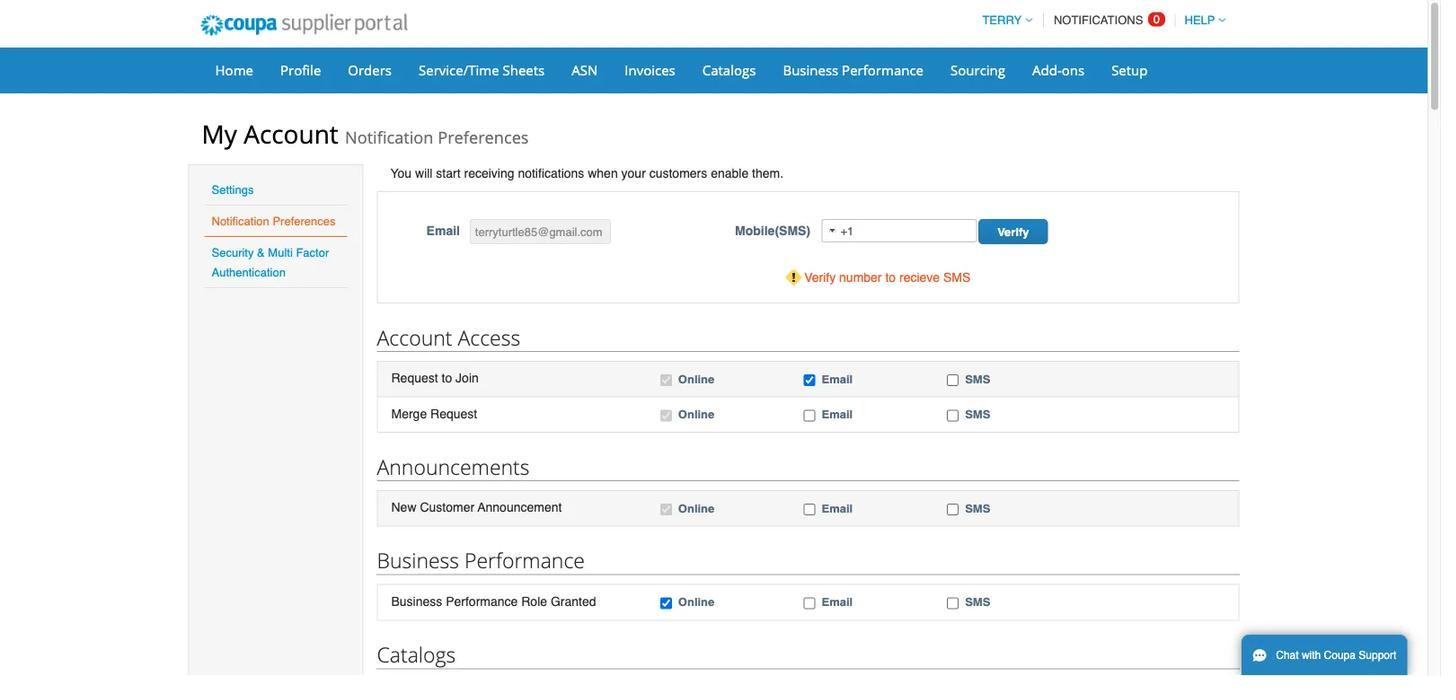 Task type: describe. For each thing, give the bounding box(es) containing it.
2 online from the top
[[678, 408, 715, 422]]

notification preferences link
[[212, 214, 336, 228]]

home link
[[204, 57, 265, 84]]

2 vertical spatial performance
[[446, 595, 518, 609]]

new customer announcement
[[391, 501, 562, 515]]

notifications
[[1054, 13, 1144, 27]]

sheets
[[503, 61, 545, 79]]

email for announcement
[[822, 502, 853, 516]]

1 horizontal spatial account
[[377, 324, 453, 351]]

invoices link
[[613, 57, 687, 84]]

sms for role
[[965, 596, 991, 610]]

0 horizontal spatial to
[[442, 371, 452, 386]]

navigation containing notifications 0
[[975, 3, 1226, 38]]

business performance role granted
[[391, 595, 596, 609]]

setup link
[[1100, 57, 1160, 84]]

help link
[[1177, 13, 1226, 27]]

asn link
[[560, 57, 610, 84]]

help
[[1185, 13, 1216, 27]]

customers
[[650, 166, 708, 181]]

notification preferences
[[212, 214, 336, 228]]

business performance inside business performance link
[[783, 61, 924, 79]]

access
[[458, 324, 521, 351]]

announcement
[[478, 501, 562, 515]]

factor
[[296, 246, 329, 259]]

security & multi factor authentication link
[[212, 246, 329, 279]]

chat with coupa support button
[[1242, 635, 1408, 677]]

my
[[202, 117, 237, 151]]

1 horizontal spatial to
[[886, 271, 896, 285]]

verify number to recieve sms
[[805, 271, 971, 285]]

0 horizontal spatial catalogs
[[377, 641, 456, 669]]

granted
[[551, 595, 596, 609]]

service/time
[[419, 61, 499, 79]]

+1 201-555-0123 text field
[[822, 219, 977, 243]]

sms for join
[[965, 373, 991, 386]]

service/time sheets link
[[407, 57, 557, 84]]

will
[[415, 166, 433, 181]]

sourcing link
[[939, 57, 1017, 84]]

2 vertical spatial business
[[391, 595, 442, 609]]

merge request
[[391, 407, 477, 421]]

request to join
[[391, 371, 479, 386]]

notifications 0
[[1054, 13, 1160, 27]]

catalogs link
[[691, 57, 768, 84]]

security & multi factor authentication
[[212, 246, 329, 279]]

merge
[[391, 407, 427, 421]]

my account notification preferences
[[202, 117, 529, 151]]

orders link
[[336, 57, 404, 84]]

multi
[[268, 246, 293, 259]]

mobile(sms)
[[735, 224, 811, 238]]

1 vertical spatial preferences
[[273, 214, 336, 228]]

profile
[[280, 61, 321, 79]]

0
[[1154, 13, 1160, 26]]

chat
[[1277, 650, 1299, 662]]

1 vertical spatial business
[[377, 547, 459, 575]]

0 vertical spatial request
[[391, 371, 438, 386]]

0 vertical spatial business
[[783, 61, 839, 79]]

add-ons
[[1033, 61, 1085, 79]]

email for role
[[822, 596, 853, 610]]



Task type: vqa. For each thing, say whether or not it's contained in the screenshot.
password field at the top of page
no



Task type: locate. For each thing, give the bounding box(es) containing it.
invoices
[[625, 61, 676, 79]]

0 vertical spatial catalogs
[[703, 61, 756, 79]]

&
[[257, 246, 265, 259]]

you
[[391, 166, 412, 181]]

1 vertical spatial business performance
[[377, 547, 585, 575]]

settings link
[[212, 183, 254, 196]]

1 vertical spatial notification
[[212, 214, 269, 228]]

0 horizontal spatial verify
[[805, 271, 836, 285]]

request up merge
[[391, 371, 438, 386]]

1 horizontal spatial verify
[[998, 226, 1030, 239]]

notification down settings
[[212, 214, 269, 228]]

ons
[[1062, 61, 1085, 79]]

online for role
[[678, 596, 715, 610]]

start
[[436, 166, 461, 181]]

account down profile link
[[244, 117, 339, 151]]

verify button
[[979, 219, 1049, 244]]

None checkbox
[[660, 375, 672, 386], [804, 375, 816, 386], [660, 410, 672, 422], [804, 410, 816, 422], [947, 410, 959, 422], [660, 504, 672, 516], [947, 504, 959, 516], [660, 598, 672, 610], [947, 598, 959, 610], [660, 375, 672, 386], [804, 375, 816, 386], [660, 410, 672, 422], [804, 410, 816, 422], [947, 410, 959, 422], [660, 504, 672, 516], [947, 504, 959, 516], [660, 598, 672, 610], [947, 598, 959, 610]]

recieve
[[900, 271, 940, 285]]

preferences inside my account notification preferences
[[438, 126, 529, 149]]

0 horizontal spatial notification
[[212, 214, 269, 228]]

enable
[[711, 166, 749, 181]]

None checkbox
[[947, 375, 959, 386], [804, 504, 816, 516], [804, 598, 816, 610], [947, 375, 959, 386], [804, 504, 816, 516], [804, 598, 816, 610]]

new
[[391, 501, 417, 515]]

0 vertical spatial account
[[244, 117, 339, 151]]

1 vertical spatial verify
[[805, 271, 836, 285]]

1 horizontal spatial notification
[[345, 126, 434, 149]]

1 horizontal spatial catalogs
[[703, 61, 756, 79]]

0 vertical spatial business performance
[[783, 61, 924, 79]]

catalogs
[[703, 61, 756, 79], [377, 641, 456, 669]]

to left join
[[442, 371, 452, 386]]

number
[[840, 271, 882, 285]]

verify
[[998, 226, 1030, 239], [805, 271, 836, 285]]

1 online from the top
[[678, 373, 715, 386]]

with
[[1302, 650, 1321, 662]]

asn
[[572, 61, 598, 79]]

1 vertical spatial account
[[377, 324, 453, 351]]

verify for verify
[[998, 226, 1030, 239]]

add-
[[1033, 61, 1062, 79]]

orders
[[348, 61, 392, 79]]

0 vertical spatial preferences
[[438, 126, 529, 149]]

None text field
[[470, 219, 611, 244]]

verify inside button
[[998, 226, 1030, 239]]

1 vertical spatial performance
[[465, 547, 585, 575]]

join
[[456, 371, 479, 386]]

email for join
[[822, 373, 853, 386]]

1 vertical spatial request
[[431, 407, 477, 421]]

request
[[391, 371, 438, 386], [431, 407, 477, 421]]

account up request to join
[[377, 324, 453, 351]]

customer
[[420, 501, 475, 515]]

performance inside business performance link
[[842, 61, 924, 79]]

coupa supplier portal image
[[188, 3, 420, 48]]

0 horizontal spatial account
[[244, 117, 339, 151]]

to
[[886, 271, 896, 285], [442, 371, 452, 386]]

request down join
[[431, 407, 477, 421]]

1 vertical spatial to
[[442, 371, 452, 386]]

receiving
[[464, 166, 515, 181]]

account access
[[377, 324, 521, 351]]

1 horizontal spatial preferences
[[438, 126, 529, 149]]

account
[[244, 117, 339, 151], [377, 324, 453, 351]]

announcements
[[377, 453, 530, 481]]

terry link
[[975, 13, 1033, 27]]

online for join
[[678, 373, 715, 386]]

setup
[[1112, 61, 1148, 79]]

coupa
[[1324, 650, 1356, 662]]

0 vertical spatial verify
[[998, 226, 1030, 239]]

to left recieve
[[886, 271, 896, 285]]

3 online from the top
[[678, 502, 715, 516]]

home
[[215, 61, 253, 79]]

business performance link
[[772, 57, 936, 84]]

role
[[522, 595, 547, 609]]

sms for announcement
[[965, 502, 991, 516]]

notifications
[[518, 166, 585, 181]]

terry
[[983, 13, 1022, 27]]

notification
[[345, 126, 434, 149], [212, 214, 269, 228]]

performance
[[842, 61, 924, 79], [465, 547, 585, 575], [446, 595, 518, 609]]

4 online from the top
[[678, 596, 715, 610]]

0 horizontal spatial business performance
[[377, 547, 585, 575]]

sourcing
[[951, 61, 1006, 79]]

0 vertical spatial notification
[[345, 126, 434, 149]]

when
[[588, 166, 618, 181]]

profile link
[[269, 57, 333, 84]]

notification up you
[[345, 126, 434, 149]]

preferences
[[438, 126, 529, 149], [273, 214, 336, 228]]

verify for verify number to recieve sms
[[805, 271, 836, 285]]

add-ons link
[[1021, 57, 1097, 84]]

1 vertical spatial catalogs
[[377, 641, 456, 669]]

preferences up receiving
[[438, 126, 529, 149]]

them.
[[752, 166, 784, 181]]

0 vertical spatial to
[[886, 271, 896, 285]]

Telephone country code field
[[823, 220, 841, 242]]

chat with coupa support
[[1277, 650, 1397, 662]]

navigation
[[975, 3, 1226, 38]]

business
[[783, 61, 839, 79], [377, 547, 459, 575], [391, 595, 442, 609]]

online for announcement
[[678, 502, 715, 516]]

preferences up factor
[[273, 214, 336, 228]]

business performance
[[783, 61, 924, 79], [377, 547, 585, 575]]

settings
[[212, 183, 254, 196]]

1 horizontal spatial business performance
[[783, 61, 924, 79]]

email
[[427, 224, 460, 238], [822, 373, 853, 386], [822, 408, 853, 422], [822, 502, 853, 516], [822, 596, 853, 610]]

your
[[622, 166, 646, 181]]

0 vertical spatial performance
[[842, 61, 924, 79]]

you will start receiving notifications when your customers enable them.
[[391, 166, 784, 181]]

telephone country code image
[[830, 229, 835, 233]]

0 horizontal spatial preferences
[[273, 214, 336, 228]]

security
[[212, 246, 254, 259]]

online
[[678, 373, 715, 386], [678, 408, 715, 422], [678, 502, 715, 516], [678, 596, 715, 610]]

service/time sheets
[[419, 61, 545, 79]]

authentication
[[212, 266, 286, 279]]

sms
[[944, 271, 971, 285], [965, 373, 991, 386], [965, 408, 991, 422], [965, 502, 991, 516], [965, 596, 991, 610]]

notification inside my account notification preferences
[[345, 126, 434, 149]]

support
[[1359, 650, 1397, 662]]



